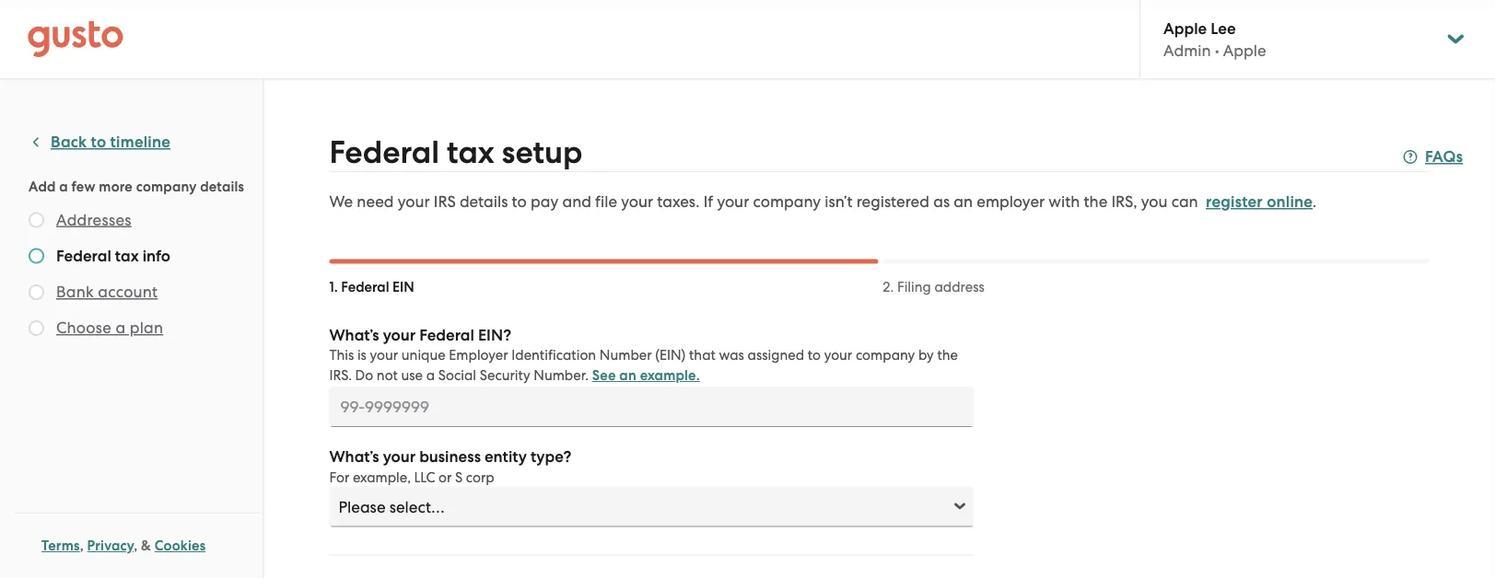 Task type: vqa. For each thing, say whether or not it's contained in the screenshot.
time
no



Task type: locate. For each thing, give the bounding box(es) containing it.
terms
[[41, 538, 80, 555]]

details
[[200, 178, 244, 195], [460, 193, 508, 211]]

federal for federal ein
[[341, 279, 389, 295]]

bank
[[56, 283, 94, 301]]

check image for choose a plan
[[29, 321, 44, 336]]

federal tax info
[[56, 247, 170, 265]]

a
[[59, 178, 68, 195], [116, 319, 126, 337], [426, 368, 435, 384]]

2 , from the left
[[134, 538, 138, 555]]

1 horizontal spatial details
[[460, 193, 508, 211]]

to inside back to timeline button
[[91, 133, 106, 152]]

example.
[[640, 368, 700, 384]]

1 horizontal spatial company
[[753, 193, 821, 211]]

what's for what's your business entity type? for example, llc or s corp
[[329, 448, 379, 467]]

info
[[143, 247, 170, 265]]

what's inside 'what's your business entity type? for example, llc or s corp'
[[329, 448, 379, 467]]

1 vertical spatial a
[[116, 319, 126, 337]]

1 vertical spatial to
[[512, 193, 527, 211]]

1 what's from the top
[[329, 326, 379, 345]]

your inside 'what's your business entity type? for example, llc or s corp'
[[383, 448, 416, 467]]

2 check image from the top
[[29, 285, 44, 300]]

a right use
[[426, 368, 435, 384]]

register
[[1206, 193, 1263, 211]]

addresses button
[[56, 209, 131, 231]]

privacy
[[87, 538, 134, 555]]

1 horizontal spatial a
[[116, 319, 126, 337]]

0 vertical spatial to
[[91, 133, 106, 152]]

apple
[[1164, 19, 1207, 38], [1224, 41, 1267, 60]]

check image
[[29, 212, 44, 228], [29, 321, 44, 336]]

federal inside list
[[56, 247, 111, 265]]

back
[[51, 133, 87, 152]]

cookies
[[155, 538, 206, 555]]

your left 'irs'
[[398, 193, 430, 211]]

2 vertical spatial a
[[426, 368, 435, 384]]

, left the 'privacy'
[[80, 538, 84, 555]]

•
[[1215, 41, 1220, 60]]

assigned
[[748, 347, 805, 364]]

check image down 'add'
[[29, 212, 44, 228]]

a left the plan
[[116, 319, 126, 337]]

faqs button
[[1403, 146, 1464, 168]]

ein
[[393, 279, 414, 295]]

entity
[[485, 448, 527, 467]]

cookies button
[[155, 535, 206, 558]]

1 vertical spatial an
[[620, 368, 637, 384]]

taxes.
[[657, 193, 700, 211]]

security
[[480, 368, 530, 384]]

federal for federal tax info
[[56, 247, 111, 265]]

an
[[954, 193, 973, 211], [620, 368, 637, 384]]

example,
[[353, 470, 411, 486]]

lee
[[1211, 19, 1236, 38]]

company inside this is your unique employer identification number (ein) that was assigned to your company by the irs. do not use a social security number.
[[856, 347, 915, 364]]

1 horizontal spatial an
[[954, 193, 973, 211]]

0 horizontal spatial to
[[91, 133, 106, 152]]

2 check image from the top
[[29, 321, 44, 336]]

company inside we need your irs details to pay and file your taxes. if your company isn't registered as an employer with the irs, you can register online .
[[753, 193, 821, 211]]

0 horizontal spatial ,
[[80, 538, 84, 555]]

if
[[704, 193, 713, 211]]

company for this is your unique employer identification number (ein) that was assigned to your company by the irs. do not use a social security number.
[[856, 347, 915, 364]]

0 vertical spatial check image
[[29, 212, 44, 228]]

,
[[80, 538, 84, 555], [134, 538, 138, 555]]

2 what's from the top
[[329, 448, 379, 467]]

to left pay
[[512, 193, 527, 211]]

0 horizontal spatial a
[[59, 178, 68, 195]]

a inside button
[[116, 319, 126, 337]]

0 vertical spatial a
[[59, 178, 68, 195]]

irs
[[434, 193, 456, 211]]

1 check image from the top
[[29, 212, 44, 228]]

0 horizontal spatial an
[[620, 368, 637, 384]]

the left irs,
[[1084, 193, 1108, 211]]

a left few
[[59, 178, 68, 195]]

0 vertical spatial the
[[1084, 193, 1108, 211]]

apple up the admin at the top of page
[[1164, 19, 1207, 38]]

check image left choose
[[29, 321, 44, 336]]

2 horizontal spatial to
[[808, 347, 821, 364]]

to right the back
[[91, 133, 106, 152]]

more
[[99, 178, 133, 195]]

your right file
[[621, 193, 654, 211]]

0 vertical spatial what's
[[329, 326, 379, 345]]

&
[[141, 538, 151, 555]]

your
[[398, 193, 430, 211], [621, 193, 654, 211], [717, 193, 749, 211], [383, 326, 416, 345], [370, 347, 398, 364], [824, 347, 853, 364], [383, 448, 416, 467]]

an inside popup button
[[620, 368, 637, 384]]

can
[[1172, 193, 1199, 211]]

bank account
[[56, 283, 158, 301]]

the inside this is your unique employer identification number (ein) that was assigned to your company by the irs. do not use a social security number.
[[938, 347, 958, 364]]

to right assigned
[[808, 347, 821, 364]]

1 vertical spatial the
[[938, 347, 958, 364]]

to inside we need your irs details to pay and file your taxes. if your company isn't registered as an employer with the irs, you can register online .
[[512, 193, 527, 211]]

0 horizontal spatial tax
[[115, 247, 139, 265]]

federal up bank
[[56, 247, 111, 265]]

or
[[439, 470, 452, 486]]

tax left info
[[115, 247, 139, 265]]

see an example.
[[592, 368, 700, 384]]

this is your unique employer identification number (ein) that was assigned to your company by the irs. do not use a social security number.
[[329, 347, 958, 384]]

check image
[[29, 248, 44, 264], [29, 285, 44, 300]]

1 vertical spatial check image
[[29, 285, 44, 300]]

filing
[[898, 279, 931, 295]]

1 vertical spatial tax
[[115, 247, 139, 265]]

1 , from the left
[[80, 538, 84, 555]]

federal
[[329, 134, 440, 171], [56, 247, 111, 265], [341, 279, 389, 295], [419, 326, 475, 345]]

1 vertical spatial apple
[[1224, 41, 1267, 60]]

address
[[935, 279, 985, 295]]

you
[[1141, 193, 1168, 211]]

federal left ein
[[341, 279, 389, 295]]

2 horizontal spatial a
[[426, 368, 435, 384]]

1 vertical spatial what's
[[329, 448, 379, 467]]

irs.
[[329, 368, 352, 384]]

check image left bank
[[29, 285, 44, 300]]

your up the example,
[[383, 448, 416, 467]]

not
[[377, 368, 398, 384]]

your up unique
[[383, 326, 416, 345]]

0 horizontal spatial the
[[938, 347, 958, 364]]

company left by at the bottom right of the page
[[856, 347, 915, 364]]

0 vertical spatial tax
[[447, 134, 495, 171]]

setup
[[502, 134, 583, 171]]

1 horizontal spatial to
[[512, 193, 527, 211]]

1 horizontal spatial tax
[[447, 134, 495, 171]]

check image down 'add'
[[29, 248, 44, 264]]

federal for federal tax setup
[[329, 134, 440, 171]]

2 vertical spatial to
[[808, 347, 821, 364]]

what's for what's your federal ein?
[[329, 326, 379, 345]]

need
[[357, 193, 394, 211]]

0 vertical spatial check image
[[29, 248, 44, 264]]

tax inside federal tax info list
[[115, 247, 139, 265]]

2 horizontal spatial company
[[856, 347, 915, 364]]

employer
[[977, 193, 1045, 211]]

this
[[329, 347, 354, 364]]

and
[[562, 193, 592, 211]]

a for choose
[[116, 319, 126, 337]]

the right by at the bottom right of the page
[[938, 347, 958, 364]]

online
[[1267, 193, 1313, 211]]

a for add
[[59, 178, 68, 195]]

0 horizontal spatial apple
[[1164, 19, 1207, 38]]

business
[[419, 448, 481, 467]]

1 horizontal spatial the
[[1084, 193, 1108, 211]]

identification
[[512, 347, 596, 364]]

timeline
[[110, 133, 170, 152]]

an inside we need your irs details to pay and file your taxes. if your company isn't registered as an employer with the irs, you can register online .
[[954, 193, 973, 211]]

, left &
[[134, 538, 138, 555]]

number
[[600, 347, 652, 364]]

0 vertical spatial an
[[954, 193, 973, 211]]

an right as
[[954, 193, 973, 211]]

see an example. button
[[592, 365, 700, 387]]

tax up 'irs'
[[447, 134, 495, 171]]

apple right •
[[1224, 41, 1267, 60]]

to
[[91, 133, 106, 152], [512, 193, 527, 211], [808, 347, 821, 364]]

the
[[1084, 193, 1108, 211], [938, 347, 958, 364]]

company left isn't
[[753, 193, 821, 211]]

what's up is
[[329, 326, 379, 345]]

1 vertical spatial check image
[[29, 321, 44, 336]]

what's up for
[[329, 448, 379, 467]]

tax
[[447, 134, 495, 171], [115, 247, 139, 265]]

to inside this is your unique employer identification number (ein) that was assigned to your company by the irs. do not use a social security number.
[[808, 347, 821, 364]]

federal ein
[[341, 279, 414, 295]]

what's
[[329, 326, 379, 345], [329, 448, 379, 467]]

by
[[919, 347, 934, 364]]

company right more
[[136, 178, 197, 195]]

an down number
[[620, 368, 637, 384]]

federal up need at the left top of the page
[[329, 134, 440, 171]]

choose a plan button
[[56, 317, 163, 339]]

your up the not
[[370, 347, 398, 364]]

register online link
[[1206, 193, 1313, 211]]

company for we need your irs details to pay and file your taxes. if your company isn't registered as an employer with the irs, you can register online .
[[753, 193, 821, 211]]

1 horizontal spatial ,
[[134, 538, 138, 555]]



Task type: describe. For each thing, give the bounding box(es) containing it.
use
[[401, 368, 423, 384]]

choose
[[56, 319, 112, 337]]

few
[[72, 178, 95, 195]]

federal tax info list
[[29, 209, 255, 343]]

is
[[357, 347, 367, 364]]

number.
[[534, 368, 589, 384]]

What's your Federal EIN? text field
[[329, 387, 974, 428]]

registered
[[857, 193, 930, 211]]

plan
[[130, 319, 163, 337]]

a inside this is your unique employer identification number (ein) that was assigned to your company by the irs. do not use a social security number.
[[426, 368, 435, 384]]

0 horizontal spatial company
[[136, 178, 197, 195]]

social
[[438, 368, 476, 384]]

irs,
[[1112, 193, 1138, 211]]

pay
[[531, 193, 559, 211]]

as
[[934, 193, 950, 211]]

with
[[1049, 193, 1080, 211]]

back to timeline
[[51, 133, 170, 152]]

federal tax setup
[[329, 134, 583, 171]]

apple lee admin • apple
[[1164, 19, 1267, 60]]

was
[[719, 347, 744, 364]]

home image
[[28, 21, 123, 58]]

check image for addresses
[[29, 212, 44, 228]]

unique
[[402, 347, 446, 364]]

that
[[689, 347, 716, 364]]

filing address
[[898, 279, 985, 295]]

do
[[355, 368, 373, 384]]

(ein)
[[655, 347, 686, 364]]

what's your business entity type? for example, llc or s corp
[[329, 448, 572, 486]]

we
[[329, 193, 353, 211]]

tax for setup
[[447, 134, 495, 171]]

tax for info
[[115, 247, 139, 265]]

add
[[29, 178, 56, 195]]

back to timeline button
[[29, 131, 170, 153]]

we need your irs details to pay and file your taxes. if your company isn't registered as an employer with the irs, you can register online .
[[329, 193, 1317, 211]]

0 vertical spatial apple
[[1164, 19, 1207, 38]]

add a few more company details
[[29, 178, 244, 195]]

details inside we need your irs details to pay and file your taxes. if your company isn't registered as an employer with the irs, you can register online .
[[460, 193, 508, 211]]

admin
[[1164, 41, 1211, 60]]

federal up unique
[[419, 326, 475, 345]]

s
[[455, 470, 463, 486]]

1 check image from the top
[[29, 248, 44, 264]]

what's your federal ein?
[[329, 326, 512, 345]]

isn't
[[825, 193, 853, 211]]

for
[[329, 470, 349, 486]]

choose a plan
[[56, 319, 163, 337]]

account
[[98, 283, 158, 301]]

employer
[[449, 347, 508, 364]]

terms , privacy , & cookies
[[41, 538, 206, 555]]

addresses
[[56, 211, 131, 229]]

see
[[592, 368, 616, 384]]

terms link
[[41, 538, 80, 555]]

your right if
[[717, 193, 749, 211]]

corp
[[466, 470, 495, 486]]

1 horizontal spatial apple
[[1224, 41, 1267, 60]]

bank account button
[[56, 281, 158, 303]]

file
[[595, 193, 617, 211]]

the inside we need your irs details to pay and file your taxes. if your company isn't registered as an employer with the irs, you can register online .
[[1084, 193, 1108, 211]]

privacy link
[[87, 538, 134, 555]]

type?
[[531, 448, 572, 467]]

.
[[1313, 193, 1317, 211]]

your right assigned
[[824, 347, 853, 364]]

faqs
[[1426, 147, 1464, 166]]

ein?
[[478, 326, 512, 345]]

llc
[[414, 470, 435, 486]]

0 horizontal spatial details
[[200, 178, 244, 195]]



